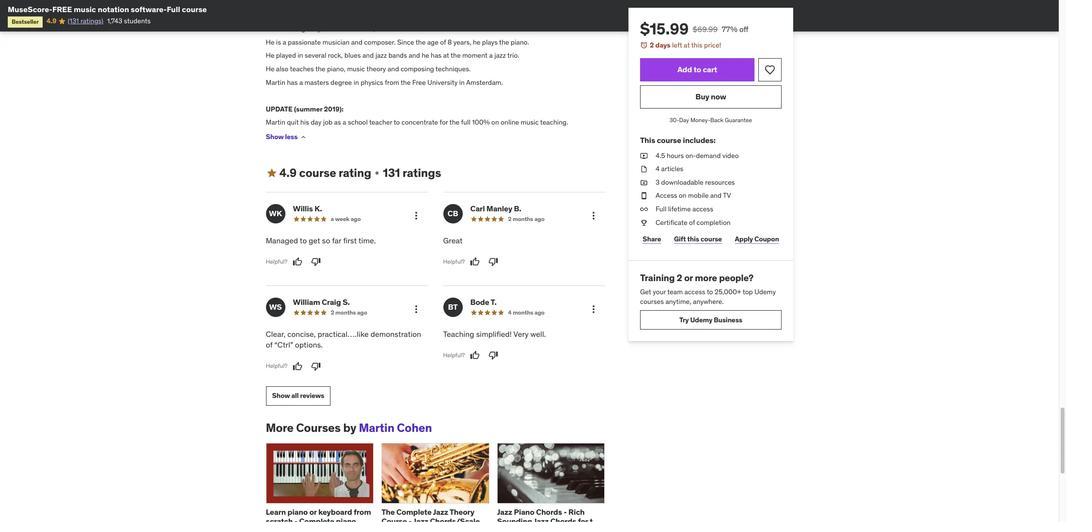 Task type: describe. For each thing, give the bounding box(es) containing it.
mark review by bode t. as helpful image
[[470, 351, 480, 360]]

musician
[[323, 38, 350, 46]]

music inside martin is originally from amsterdam, the netherlands. he is a passionate musician and composer. since the age of 8 years, he plays the piano. he played in several rock, blues and jazz bands and he has at the moment a jazz trio. he also teaches the piano, music theory and composing techniques. martin has a masters degree in physics from the free university in amsterdam.
[[347, 64, 365, 73]]

mark review by carl manley b. as helpful image
[[470, 257, 480, 267]]

2 right "alarm" icon
[[650, 41, 654, 49]]

jazz piano chords - rich sounding jazz chords for th
[[497, 507, 602, 522]]

for inside update (summer 2019): martin quit his day job as a school teacher to concentrate for the full 100% on online music teaching.
[[440, 118, 448, 127]]

"ctrl"
[[275, 340, 293, 350]]

or for more
[[684, 272, 693, 284]]

demand
[[696, 151, 721, 160]]

completion
[[697, 218, 731, 227]]

additional actions for review by carl manley b. image
[[588, 210, 599, 221]]

reviews
[[300, 391, 324, 400]]

0 horizontal spatial is
[[276, 38, 281, 46]]

piano,
[[327, 64, 346, 73]]

days
[[655, 41, 670, 49]]

1 he from the top
[[266, 38, 275, 46]]

(131 ratings)
[[68, 17, 103, 25]]

simplified!
[[476, 329, 512, 339]]

- inside the complete jazz theory course - jazz chords/scale
[[409, 516, 412, 522]]

less
[[285, 133, 298, 141]]

or for keyboard
[[310, 507, 317, 517]]

mobile
[[688, 191, 709, 200]]

the complete jazz theory course - jazz chords/scale link
[[382, 507, 488, 522]]

sounding
[[497, 516, 532, 522]]

of inside martin is originally from amsterdam, the netherlands. he is a passionate musician and composer. since the age of 8 years, he plays the piano. he played in several rock, blues and jazz bands and he has at the moment a jazz trio. he also teaches the piano, music theory and composing techniques. martin has a masters degree in physics from the free university in amsterdam.
[[440, 38, 446, 46]]

and down bands
[[388, 64, 399, 73]]

0 vertical spatial access
[[692, 205, 713, 213]]

mark review by william craig s. as helpful image
[[293, 362, 303, 371]]

complete inside learn piano or keyboard from scratch - complete pian
[[299, 516, 334, 522]]

team
[[667, 287, 683, 296]]

4.5
[[656, 151, 665, 160]]

and left tv
[[710, 191, 722, 200]]

a left week at the top of the page
[[331, 215, 334, 222]]

his
[[300, 118, 309, 127]]

learn
[[266, 507, 286, 517]]

jazz right course
[[413, 516, 428, 522]]

includes:
[[683, 135, 716, 145]]

a down plays
[[489, 51, 493, 60]]

first
[[343, 235, 357, 245]]

to inside training 2 or more people? get your team access to 25,000+ top udemy courses anytime, anywhere.
[[707, 287, 713, 296]]

3 he from the top
[[266, 64, 275, 73]]

0 horizontal spatial full
[[167, 4, 180, 14]]

add to cart
[[677, 64, 717, 74]]

rich
[[569, 507, 585, 517]]

1 horizontal spatial full
[[656, 205, 666, 213]]

add to cart button
[[640, 58, 755, 81]]

on inside update (summer 2019): martin quit his day job as a school teacher to concentrate for the full 100% on online music teaching.
[[492, 118, 499, 127]]

certificate
[[656, 218, 687, 227]]

craig
[[322, 297, 341, 307]]

apply coupon button
[[732, 229, 782, 249]]

online
[[501, 118, 519, 127]]

concentrate
[[402, 118, 438, 127]]

buy
[[695, 92, 709, 101]]

try udemy business
[[679, 315, 742, 324]]

back
[[710, 116, 723, 123]]

the left age
[[416, 38, 426, 46]]

2 jazz from the left
[[495, 51, 506, 60]]

30-day money-back guarantee
[[670, 116, 752, 123]]

1 vertical spatial on
[[679, 191, 687, 200]]

course down completion
[[701, 234, 722, 243]]

a inside update (summer 2019): martin quit his day job as a school teacher to concentrate for the full 100% on online music teaching.
[[343, 118, 346, 127]]

months up very
[[513, 309, 534, 316]]

more courses by martin cohen
[[266, 420, 432, 435]]

willis
[[293, 203, 313, 213]]

t.
[[491, 297, 497, 307]]

off
[[739, 24, 748, 34]]

quit
[[287, 118, 299, 127]]

guarantee
[[725, 116, 752, 123]]

ago for willis k.
[[351, 215, 361, 222]]

xsmall image for 3
[[640, 178, 648, 187]]

ratings
[[403, 165, 441, 180]]

by
[[343, 420, 356, 435]]

notation
[[98, 4, 129, 14]]

full lifetime access
[[656, 205, 713, 213]]

ago for william craig s.
[[357, 309, 367, 316]]

to left get
[[300, 235, 307, 245]]

100%
[[472, 118, 490, 127]]

well.
[[531, 329, 546, 339]]

2 he from the top
[[266, 51, 275, 60]]

and down amsterdam,
[[351, 38, 363, 46]]

the inside update (summer 2019): martin quit his day job as a school teacher to concentrate for the full 100% on online music teaching.
[[450, 118, 460, 127]]

the
[[382, 507, 395, 517]]

the left free
[[401, 78, 411, 87]]

this inside the gift this course link
[[687, 234, 699, 243]]

$15.99
[[640, 19, 689, 39]]

martin down also
[[266, 78, 285, 87]]

xsmall image for certificate
[[640, 218, 648, 227]]

s.
[[343, 297, 350, 307]]

mark review by carl manley b. as unhelpful image
[[489, 257, 498, 267]]

martin cohen link
[[359, 420, 432, 435]]

get
[[309, 235, 320, 245]]

months for b.
[[513, 215, 533, 222]]

0 vertical spatial this
[[691, 41, 702, 49]]

courses
[[640, 297, 664, 306]]

xsmall image for full
[[640, 205, 648, 214]]

age
[[427, 38, 439, 46]]

1 vertical spatial he
[[422, 51, 429, 60]]

gift this course link
[[671, 229, 725, 249]]

musescore-free music notation software-full course
[[8, 4, 207, 14]]

lifetime
[[668, 205, 691, 213]]

music inside update (summer 2019): martin quit his day job as a school teacher to concentrate for the full 100% on online music teaching.
[[521, 118, 539, 127]]

0 vertical spatial has
[[431, 51, 442, 60]]

netherlands.
[[388, 24, 427, 33]]

30-
[[670, 116, 679, 123]]

2 days left at this price!
[[650, 41, 721, 49]]

jazz left theory at the left
[[433, 507, 448, 517]]

piano
[[514, 507, 535, 517]]

the up composer.
[[377, 24, 387, 33]]

a up "played"
[[283, 38, 286, 46]]

concise,
[[287, 329, 316, 339]]

show all reviews
[[272, 391, 324, 400]]

access
[[656, 191, 677, 200]]

downloadable
[[661, 178, 704, 187]]

xsmall image for 4.5
[[640, 151, 648, 161]]

additional actions for review by bode t. image
[[588, 303, 599, 315]]

demonstration
[[371, 329, 421, 339]]

martin is originally from amsterdam, the netherlands. he is a passionate musician and composer. since the age of 8 years, he plays the piano. he played in several rock, blues and jazz bands and he has at the moment a jazz trio. he also teaches the piano, music theory and composing techniques. martin has a masters degree in physics from the free university in amsterdam.
[[266, 24, 533, 87]]

(131
[[68, 17, 79, 25]]

day
[[311, 118, 322, 127]]

$15.99 $69.99 77% off
[[640, 19, 748, 39]]

options.
[[295, 340, 323, 350]]

more
[[695, 272, 717, 284]]

2 down manley
[[508, 215, 512, 222]]

course
[[382, 516, 407, 522]]

clear, concise, practical….like demonstration of "ctrl" options.
[[266, 329, 421, 350]]

martin right by
[[359, 420, 395, 435]]

ago for carl manley b.
[[535, 215, 545, 222]]

course up hours
[[657, 135, 681, 145]]

ratings)
[[81, 17, 103, 25]]

to inside update (summer 2019): martin quit his day job as a school teacher to concentrate for the full 100% on online music teaching.
[[394, 118, 400, 127]]

originally
[[294, 24, 321, 33]]

people?
[[719, 272, 754, 284]]

4.9 for 4.9
[[46, 17, 56, 25]]



Task type: locate. For each thing, give the bounding box(es) containing it.
0 horizontal spatial 4.9
[[46, 17, 56, 25]]

manley
[[487, 203, 512, 213]]

on down downloadable
[[679, 191, 687, 200]]

complete right scratch on the bottom left of the page
[[299, 516, 334, 522]]

1 horizontal spatial has
[[431, 51, 442, 60]]

music up (131 ratings)
[[74, 4, 96, 14]]

- right scratch on the bottom left of the page
[[294, 516, 298, 522]]

keyboard
[[318, 507, 352, 517]]

mark review by willis k. as unhelpful image
[[311, 257, 321, 267]]

complete inside the complete jazz theory course - jazz chords/scale
[[397, 507, 432, 517]]

1 vertical spatial access
[[684, 287, 705, 296]]

share
[[643, 234, 661, 243]]

0 horizontal spatial -
[[294, 516, 298, 522]]

0 vertical spatial 4
[[656, 164, 660, 173]]

has down teaches
[[287, 78, 298, 87]]

from right physics
[[385, 78, 399, 87]]

show for show less
[[266, 133, 284, 141]]

1 horizontal spatial he
[[473, 38, 481, 46]]

helpful? for managed to get so far first time.
[[266, 258, 288, 265]]

week
[[335, 215, 350, 222]]

alarm image
[[640, 41, 648, 49]]

0 vertical spatial from
[[323, 24, 337, 33]]

77%
[[722, 24, 737, 34]]

bode
[[470, 297, 489, 307]]

martin up "played"
[[266, 24, 285, 33]]

xsmall image for 4
[[640, 164, 648, 174]]

helpful? for clear, concise, practical….like demonstration of "ctrl" options.
[[266, 362, 288, 370]]

months down the "b."
[[513, 215, 533, 222]]

access down mobile
[[692, 205, 713, 213]]

2 months ago down s.
[[331, 309, 367, 316]]

video
[[722, 151, 739, 160]]

3 downloadable resources
[[656, 178, 735, 187]]

is left originally
[[287, 24, 292, 33]]

xsmall image down the this
[[640, 151, 648, 161]]

school
[[348, 118, 368, 127]]

on-
[[686, 151, 696, 160]]

1 vertical spatial for
[[578, 516, 588, 522]]

wishlist image
[[764, 64, 776, 75]]

xsmall image left 131
[[373, 169, 381, 177]]

4.9 for 4.9 course rating
[[279, 165, 297, 180]]

in down techniques.
[[459, 78, 465, 87]]

get
[[640, 287, 651, 296]]

0 vertical spatial xsmall image
[[640, 151, 648, 161]]

4.9 course rating
[[279, 165, 371, 180]]

bands
[[389, 51, 407, 60]]

amsterdam.
[[466, 78, 503, 87]]

1 vertical spatial has
[[287, 78, 298, 87]]

2
[[650, 41, 654, 49], [508, 215, 512, 222], [677, 272, 682, 284], [331, 309, 334, 316]]

2 horizontal spatial from
[[385, 78, 399, 87]]

0 vertical spatial or
[[684, 272, 693, 284]]

$69.99
[[693, 24, 718, 34]]

is up "played"
[[276, 38, 281, 46]]

or inside training 2 or more people? get your team access to 25,000+ top udemy courses anytime, anywhere.
[[684, 272, 693, 284]]

additional actions for review by willis k. image
[[410, 210, 422, 221]]

a right as
[[343, 118, 346, 127]]

0 horizontal spatial he
[[422, 51, 429, 60]]

0 vertical spatial of
[[440, 38, 446, 46]]

from up musician
[[323, 24, 337, 33]]

bestseller
[[12, 18, 39, 25]]

1 vertical spatial 4.9
[[279, 165, 297, 180]]

students
[[124, 17, 151, 25]]

1 horizontal spatial 4
[[656, 164, 660, 173]]

- right course
[[409, 516, 412, 522]]

jazz left piano
[[497, 507, 512, 517]]

a down teaches
[[299, 78, 303, 87]]

1 vertical spatial he
[[266, 51, 275, 60]]

3
[[656, 178, 660, 187]]

william
[[293, 297, 320, 307]]

show
[[266, 133, 284, 141], [272, 391, 290, 400]]

access
[[692, 205, 713, 213], [684, 287, 705, 296]]

1 vertical spatial show
[[272, 391, 290, 400]]

update
[[266, 105, 293, 113]]

2 horizontal spatial music
[[521, 118, 539, 127]]

0 vertical spatial 2 months ago
[[508, 215, 545, 222]]

1 horizontal spatial complete
[[397, 507, 432, 517]]

1 vertical spatial of
[[689, 218, 695, 227]]

udemy right the top
[[755, 287, 776, 296]]

full
[[461, 118, 471, 127]]

1,743
[[107, 17, 122, 25]]

try udemy business link
[[640, 310, 782, 330]]

0 vertical spatial udemy
[[755, 287, 776, 296]]

composer.
[[364, 38, 396, 46]]

months for s.
[[335, 309, 356, 316]]

to inside button
[[694, 64, 701, 74]]

2 vertical spatial xsmall image
[[640, 191, 648, 201]]

1 horizontal spatial of
[[440, 38, 446, 46]]

0 vertical spatial full
[[167, 4, 180, 14]]

1 horizontal spatial udemy
[[755, 287, 776, 296]]

1 vertical spatial is
[[276, 38, 281, 46]]

gift
[[674, 234, 686, 243]]

1 horizontal spatial jazz
[[495, 51, 506, 60]]

gift this course
[[674, 234, 722, 243]]

1 vertical spatial xsmall image
[[373, 169, 381, 177]]

0 vertical spatial at
[[684, 41, 690, 49]]

bt
[[448, 302, 458, 312]]

2 horizontal spatial in
[[459, 78, 465, 87]]

access on mobile and tv
[[656, 191, 731, 200]]

1 horizontal spatial in
[[354, 78, 359, 87]]

1 vertical spatial 4
[[508, 309, 512, 316]]

ago
[[351, 215, 361, 222], [535, 215, 545, 222], [357, 309, 367, 316], [535, 309, 545, 316]]

0 horizontal spatial jazz
[[376, 51, 387, 60]]

1 vertical spatial 2 months ago
[[331, 309, 367, 316]]

4 up 3 at right top
[[656, 164, 660, 173]]

the left full
[[450, 118, 460, 127]]

0 horizontal spatial complete
[[299, 516, 334, 522]]

1 horizontal spatial -
[[409, 516, 412, 522]]

and right blues
[[363, 51, 374, 60]]

the complete jazz theory course - jazz chords/scale
[[382, 507, 484, 522]]

2 down craig
[[331, 309, 334, 316]]

in up teaches
[[298, 51, 303, 60]]

0 horizontal spatial has
[[287, 78, 298, 87]]

articles
[[661, 164, 683, 173]]

of down full lifetime access
[[689, 218, 695, 227]]

martin inside update (summer 2019): martin quit his day job as a school teacher to concentrate for the full 100% on online music teaching.
[[266, 118, 285, 127]]

1 horizontal spatial music
[[347, 64, 365, 73]]

1 vertical spatial full
[[656, 205, 666, 213]]

he left "played"
[[266, 51, 275, 60]]

udemy right try
[[690, 315, 712, 324]]

apply coupon
[[735, 234, 779, 243]]

or right piano
[[310, 507, 317, 517]]

he left passionate
[[266, 38, 275, 46]]

udemy inside training 2 or more people? get your team access to 25,000+ top udemy courses anytime, anywhere.
[[755, 287, 776, 296]]

0 vertical spatial is
[[287, 24, 292, 33]]

0 vertical spatial he
[[266, 38, 275, 46]]

0 horizontal spatial music
[[74, 4, 96, 14]]

2 months ago down the "b."
[[508, 215, 545, 222]]

masters
[[305, 78, 329, 87]]

jazz down composer.
[[376, 51, 387, 60]]

0 horizontal spatial udemy
[[690, 315, 712, 324]]

0 vertical spatial 4.9
[[46, 17, 56, 25]]

xsmall image
[[640, 151, 648, 161], [373, 169, 381, 177], [640, 191, 648, 201]]

helpful? left mark review by william craig s. as helpful image
[[266, 362, 288, 370]]

scratch
[[266, 516, 293, 522]]

2019):
[[324, 105, 344, 113]]

price!
[[704, 41, 721, 49]]

0 horizontal spatial in
[[298, 51, 303, 60]]

show inside show all reviews button
[[272, 391, 290, 400]]

for inside jazz piano chords - rich sounding jazz chords for th
[[578, 516, 588, 522]]

helpful? left mark review by carl manley b. as helpful 'image'
[[443, 258, 465, 265]]

1 horizontal spatial for
[[578, 516, 588, 522]]

this right gift
[[687, 234, 699, 243]]

2 months ago for william craig s.
[[331, 309, 367, 316]]

0 horizontal spatial from
[[323, 24, 337, 33]]

more
[[266, 420, 294, 435]]

1 horizontal spatial at
[[684, 41, 690, 49]]

learn piano or keyboard from scratch - complete pian
[[266, 507, 371, 522]]

- inside learn piano or keyboard from scratch - complete pian
[[294, 516, 298, 522]]

4.9 down free
[[46, 17, 56, 25]]

show less
[[266, 133, 298, 141]]

ago for bode t.
[[535, 309, 545, 316]]

he down age
[[422, 51, 429, 60]]

2 horizontal spatial -
[[564, 507, 567, 517]]

helpful? left mark review by bode t. as helpful image
[[443, 351, 465, 359]]

2 months ago
[[508, 215, 545, 222], [331, 309, 367, 316]]

since
[[397, 38, 414, 46]]

jazz left "trio."
[[495, 51, 506, 60]]

full
[[167, 4, 180, 14], [656, 205, 666, 213]]

of down clear,
[[266, 340, 273, 350]]

4 months ago
[[508, 309, 545, 316]]

to right teacher
[[394, 118, 400, 127]]

0 vertical spatial show
[[266, 133, 284, 141]]

2 months ago for carl manley b.
[[508, 215, 545, 222]]

1 horizontal spatial 2 months ago
[[508, 215, 545, 222]]

he left also
[[266, 64, 275, 73]]

1 vertical spatial music
[[347, 64, 365, 73]]

try
[[679, 315, 689, 324]]

of
[[440, 38, 446, 46], [689, 218, 695, 227], [266, 340, 273, 350]]

1 vertical spatial udemy
[[690, 315, 712, 324]]

on right 100%
[[492, 118, 499, 127]]

0 horizontal spatial for
[[440, 118, 448, 127]]

and
[[351, 38, 363, 46], [363, 51, 374, 60], [409, 51, 420, 60], [388, 64, 399, 73], [710, 191, 722, 200]]

xsmall image for access
[[640, 191, 648, 201]]

wk
[[269, 208, 282, 218]]

xsmall image
[[300, 133, 307, 141], [640, 164, 648, 174], [640, 178, 648, 187], [640, 205, 648, 214], [640, 218, 648, 227]]

- left rich
[[564, 507, 567, 517]]

passionate
[[288, 38, 321, 46]]

1 horizontal spatial 4.9
[[279, 165, 297, 180]]

from inside learn piano or keyboard from scratch - complete pian
[[354, 507, 371, 517]]

additional actions for review by william craig s. image
[[410, 303, 422, 315]]

4 for 4 months ago
[[508, 309, 512, 316]]

or inside learn piano or keyboard from scratch - complete pian
[[310, 507, 317, 517]]

0 vertical spatial on
[[492, 118, 499, 127]]

mark review by bode t. as unhelpful image
[[489, 351, 498, 360]]

2 vertical spatial from
[[354, 507, 371, 517]]

from left the
[[354, 507, 371, 517]]

- inside jazz piano chords - rich sounding jazz chords for th
[[564, 507, 567, 517]]

access up anywhere. at the bottom right of the page
[[684, 287, 705, 296]]

played
[[276, 51, 296, 60]]

1 horizontal spatial is
[[287, 24, 292, 33]]

in right degree
[[354, 78, 359, 87]]

or left more
[[684, 272, 693, 284]]

2 vertical spatial music
[[521, 118, 539, 127]]

helpful? left mark review by willis k. as helpful image on the left of page
[[266, 258, 288, 265]]

helpful? for teaching simplified! very well.
[[443, 351, 465, 359]]

access inside training 2 or more people? get your team access to 25,000+ top udemy courses anytime, anywhere.
[[684, 287, 705, 296]]

all
[[291, 391, 299, 400]]

0 vertical spatial he
[[473, 38, 481, 46]]

on
[[492, 118, 499, 127], [679, 191, 687, 200]]

4 up teaching simplified! very well.
[[508, 309, 512, 316]]

to up anywhere. at the bottom right of the page
[[707, 287, 713, 296]]

he left plays
[[473, 38, 481, 46]]

at
[[684, 41, 690, 49], [443, 51, 449, 60]]

0 horizontal spatial on
[[492, 118, 499, 127]]

2 inside training 2 or more people? get your team access to 25,000+ top udemy courses anytime, anywhere.
[[677, 272, 682, 284]]

this
[[640, 135, 655, 145]]

4.9 right medium image
[[279, 165, 297, 180]]

has down age
[[431, 51, 442, 60]]

at inside martin is originally from amsterdam, the netherlands. he is a passionate musician and composer. since the age of 8 years, he plays the piano. he played in several rock, blues and jazz bands and he has at the moment a jazz trio. he also teaches the piano, music theory and composing techniques. martin has a masters degree in physics from the free university in amsterdam.
[[443, 51, 449, 60]]

tv
[[723, 191, 731, 200]]

to left cart
[[694, 64, 701, 74]]

clear,
[[266, 329, 286, 339]]

of inside clear, concise, practical….like demonstration of "ctrl" options.
[[266, 340, 273, 350]]

0 horizontal spatial at
[[443, 51, 449, 60]]

1 horizontal spatial on
[[679, 191, 687, 200]]

0 vertical spatial music
[[74, 4, 96, 14]]

b.
[[514, 203, 521, 213]]

music down blues
[[347, 64, 365, 73]]

months down s.
[[335, 309, 356, 316]]

at right left
[[684, 41, 690, 49]]

at down 8
[[443, 51, 449, 60]]

show inside show less button
[[266, 133, 284, 141]]

the up techniques.
[[451, 51, 461, 60]]

1 vertical spatial or
[[310, 507, 317, 517]]

1 horizontal spatial from
[[354, 507, 371, 517]]

4 for 4 articles
[[656, 164, 660, 173]]

chords
[[536, 507, 562, 517], [551, 516, 577, 522]]

2 vertical spatial of
[[266, 340, 273, 350]]

1 vertical spatial from
[[385, 78, 399, 87]]

jazz right sounding
[[534, 516, 549, 522]]

training
[[640, 272, 675, 284]]

martin down update
[[266, 118, 285, 127]]

theory
[[450, 507, 475, 517]]

2 up team
[[677, 272, 682, 284]]

and up the composing
[[409, 51, 420, 60]]

the up the masters at the left top of the page
[[316, 64, 326, 73]]

show for show all reviews
[[272, 391, 290, 400]]

course right 'software-'
[[182, 4, 207, 14]]

1 horizontal spatial or
[[684, 272, 693, 284]]

the right plays
[[499, 38, 509, 46]]

this left price!
[[691, 41, 702, 49]]

software-
[[131, 4, 167, 14]]

0 horizontal spatial 4
[[508, 309, 512, 316]]

0 horizontal spatial of
[[266, 340, 273, 350]]

1 vertical spatial this
[[687, 234, 699, 243]]

helpful? for great
[[443, 258, 465, 265]]

complete right the
[[397, 507, 432, 517]]

0 horizontal spatial 2 months ago
[[331, 309, 367, 316]]

degree
[[331, 78, 352, 87]]

mark review by william craig s. as unhelpful image
[[311, 362, 321, 371]]

apply
[[735, 234, 753, 243]]

course up k.
[[299, 165, 336, 180]]

1 jazz from the left
[[376, 51, 387, 60]]

1 vertical spatial at
[[443, 51, 449, 60]]

moment
[[462, 51, 488, 60]]

of left 8
[[440, 38, 446, 46]]

piano.
[[511, 38, 529, 46]]

william craig s.
[[293, 297, 350, 307]]

jazz
[[376, 51, 387, 60], [495, 51, 506, 60]]

rock,
[[328, 51, 343, 60]]

add
[[677, 64, 692, 74]]

show left all
[[272, 391, 290, 400]]

xsmall image left the access
[[640, 191, 648, 201]]

0 vertical spatial for
[[440, 118, 448, 127]]

131
[[383, 165, 400, 180]]

2 horizontal spatial of
[[689, 218, 695, 227]]

mark review by willis k. as helpful image
[[293, 257, 303, 267]]

medium image
[[266, 167, 278, 179]]

xsmall image inside show less button
[[300, 133, 307, 141]]

several
[[305, 51, 326, 60]]

0 horizontal spatial or
[[310, 507, 317, 517]]

business
[[714, 315, 742, 324]]

music right online on the top left of the page
[[521, 118, 539, 127]]

2 vertical spatial he
[[266, 64, 275, 73]]

amsterdam,
[[338, 24, 375, 33]]

trio.
[[508, 51, 520, 60]]

show left less
[[266, 133, 284, 141]]



Task type: vqa. For each thing, say whether or not it's contained in the screenshot.
4.9
yes



